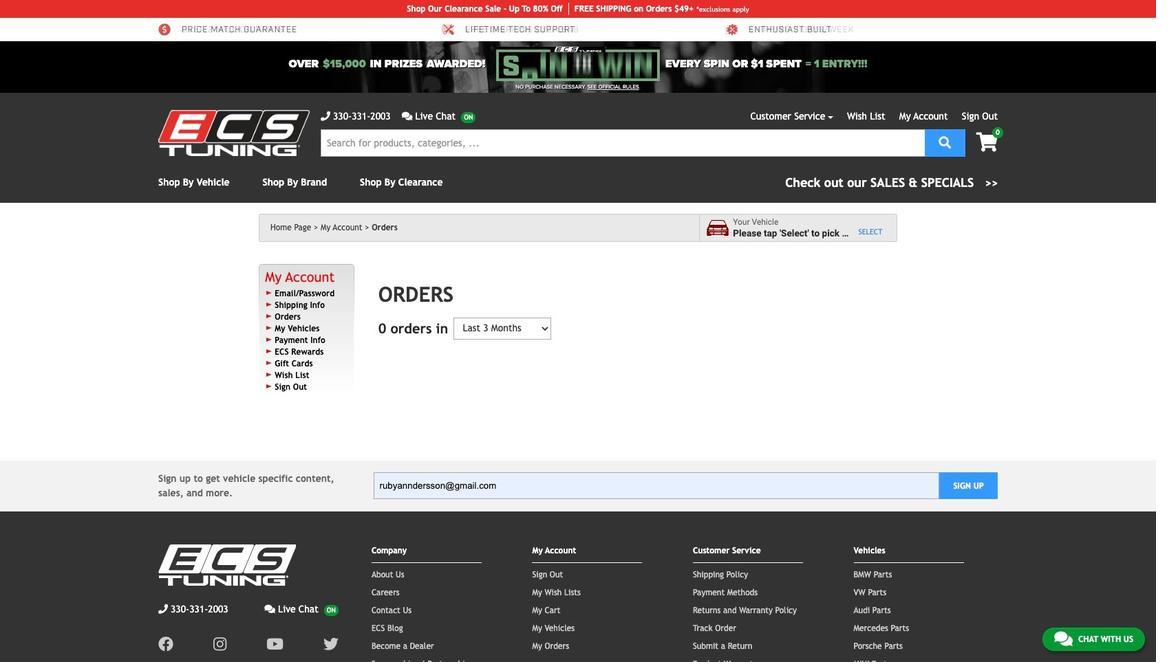 Task type: describe. For each thing, give the bounding box(es) containing it.
search image
[[939, 136, 951, 148]]

shopping cart image
[[976, 133, 998, 152]]

2 ecs tuning image from the top
[[158, 545, 296, 586]]

Email email field
[[373, 473, 940, 500]]

facebook logo image
[[158, 637, 173, 652]]

2 vertical spatial comments image
[[1054, 631, 1073, 648]]

instagram logo image
[[213, 637, 227, 652]]

comments image for phone image
[[265, 605, 275, 614]]



Task type: locate. For each thing, give the bounding box(es) containing it.
1 vertical spatial comments image
[[265, 605, 275, 614]]

comments image for phone icon
[[402, 112, 413, 121]]

ecs tuning image
[[158, 110, 310, 156], [158, 545, 296, 586]]

ecs tuning 'spin to win' contest logo image
[[496, 47, 660, 81]]

1 horizontal spatial comments image
[[402, 112, 413, 121]]

1 ecs tuning image from the top
[[158, 110, 310, 156]]

2 horizontal spatial comments image
[[1054, 631, 1073, 648]]

phone image
[[158, 605, 168, 614]]

1 vertical spatial ecs tuning image
[[158, 545, 296, 586]]

0 vertical spatial comments image
[[402, 112, 413, 121]]

youtube logo image
[[267, 637, 284, 652]]

Search text field
[[321, 129, 925, 157]]

comments image
[[402, 112, 413, 121], [265, 605, 275, 614], [1054, 631, 1073, 648]]

phone image
[[321, 112, 330, 121]]

0 horizontal spatial comments image
[[265, 605, 275, 614]]

0 vertical spatial ecs tuning image
[[158, 110, 310, 156]]

twitter logo image
[[323, 637, 339, 652]]



Task type: vqa. For each thing, say whether or not it's contained in the screenshot.
the middle a
no



